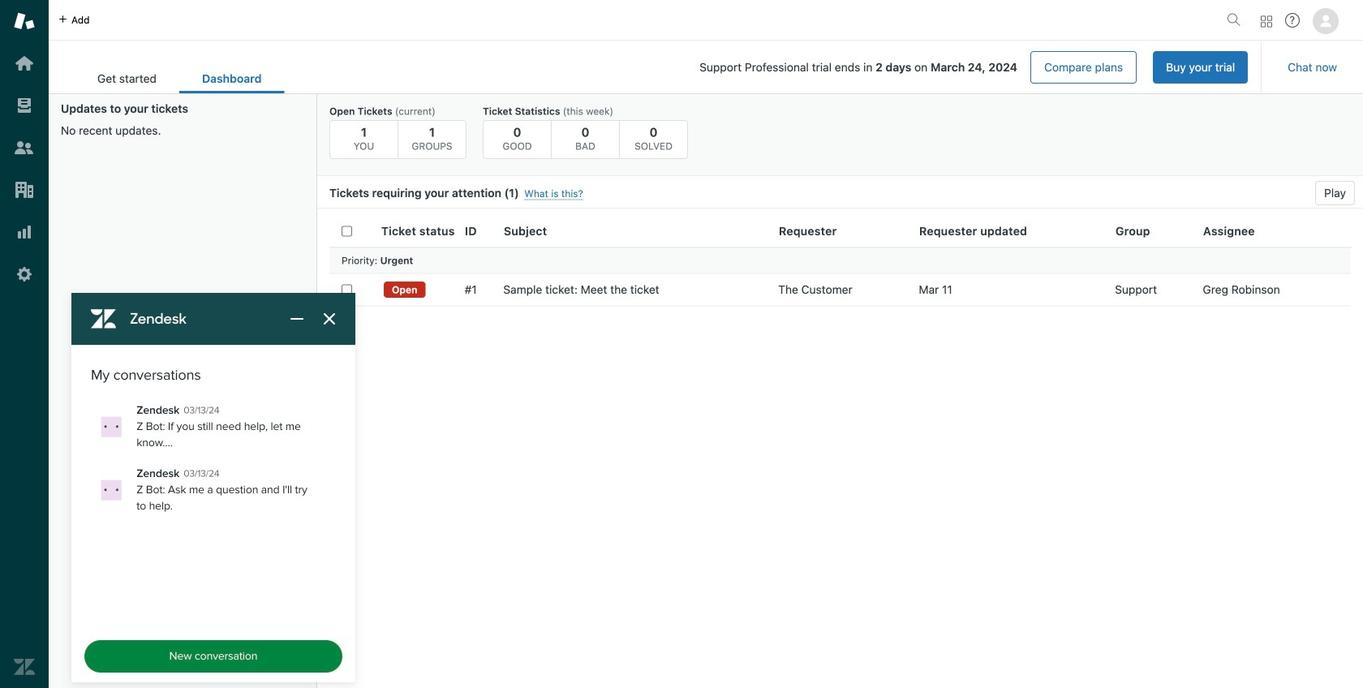 Task type: describe. For each thing, give the bounding box(es) containing it.
views image
[[14, 95, 35, 116]]

admin image
[[14, 264, 35, 285]]

reporting image
[[14, 222, 35, 243]]

zendesk products image
[[1261, 16, 1272, 27]]

zendesk image
[[14, 657, 35, 678]]

March 24, 2024 text field
[[931, 60, 1018, 74]]



Task type: locate. For each thing, give the bounding box(es) containing it.
get help image
[[1285, 13, 1300, 28]]

get started image
[[14, 53, 35, 74]]

organizations image
[[14, 179, 35, 200]]

tab
[[75, 63, 179, 93]]

main element
[[0, 0, 49, 688]]

tab list
[[75, 63, 284, 93]]

None checkbox
[[342, 284, 352, 295]]

customers image
[[14, 137, 35, 158]]

Select All Tickets checkbox
[[342, 226, 352, 236]]

grid
[[317, 215, 1363, 688]]

zendesk support image
[[14, 11, 35, 32]]



Task type: vqa. For each thing, say whether or not it's contained in the screenshot.
heading at the top left of page
no



